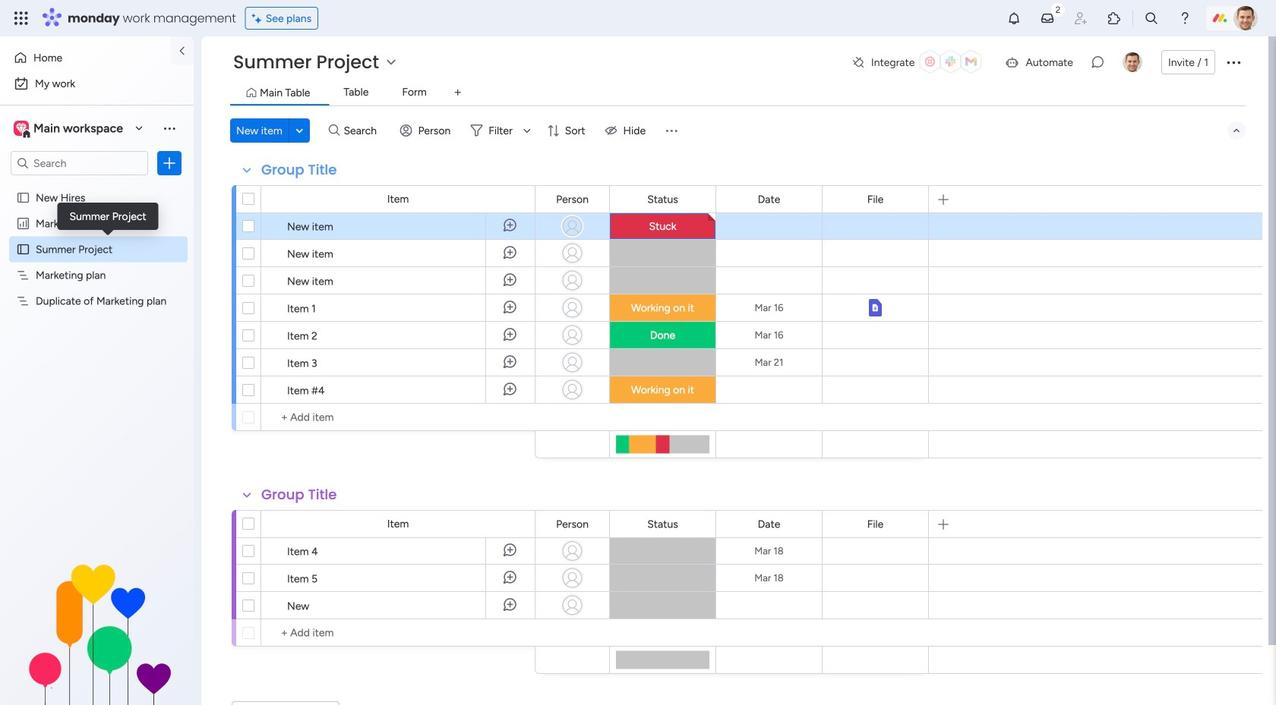 Task type: describe. For each thing, give the bounding box(es) containing it.
arrow down image
[[518, 122, 536, 140]]

select product image
[[14, 11, 29, 26]]

search everything image
[[1144, 11, 1159, 26]]

v2 search image
[[329, 122, 340, 139]]

0 horizontal spatial menu image
[[162, 121, 177, 136]]

1 horizontal spatial menu image
[[664, 123, 679, 138]]

Search field
[[340, 120, 386, 141]]

notifications image
[[1007, 11, 1022, 26]]

2 vertical spatial option
[[0, 184, 194, 187]]

update feed image
[[1040, 11, 1055, 26]]

Search in workspace field
[[32, 154, 127, 172]]

collapse image
[[1231, 125, 1243, 137]]

help image
[[1178, 11, 1193, 26]]

1 horizontal spatial terry turtle image
[[1234, 6, 1258, 30]]

add view image
[[455, 87, 461, 98]]

angle down image
[[296, 125, 303, 136]]

public dashboard image
[[16, 216, 30, 231]]

monday marketplace image
[[1107, 11, 1122, 26]]

start a board discussion image
[[1090, 55, 1105, 70]]



Task type: locate. For each thing, give the bounding box(es) containing it.
options image
[[1225, 53, 1243, 71], [162, 156, 177, 171]]

terry turtle image right 'start a board discussion' image
[[1123, 52, 1143, 72]]

None field
[[258, 160, 341, 180], [552, 191, 593, 208], [644, 191, 682, 208], [754, 191, 784, 208], [864, 191, 888, 208], [258, 486, 341, 505], [552, 516, 593, 533], [644, 516, 682, 533], [754, 516, 784, 533], [864, 516, 888, 533], [258, 160, 341, 180], [552, 191, 593, 208], [644, 191, 682, 208], [754, 191, 784, 208], [864, 191, 888, 208], [258, 486, 341, 505], [552, 516, 593, 533], [644, 516, 682, 533], [754, 516, 784, 533], [864, 516, 888, 533]]

1 vertical spatial terry turtle image
[[1123, 52, 1143, 72]]

1 + add item text field from the top
[[269, 409, 528, 427]]

tab list
[[230, 81, 1246, 106]]

list box
[[0, 182, 194, 519]]

2 + add item text field from the top
[[269, 625, 528, 643]]

workspace selection element
[[11, 102, 131, 155]]

0 vertical spatial option
[[9, 46, 162, 70]]

0 vertical spatial + add item text field
[[269, 409, 528, 427]]

1 horizontal spatial options image
[[1225, 53, 1243, 71]]

1 vertical spatial + add item text field
[[269, 625, 528, 643]]

option
[[9, 46, 162, 70], [9, 71, 185, 96], [0, 184, 194, 187]]

terry turtle image
[[1234, 6, 1258, 30], [1123, 52, 1143, 72]]

0 horizontal spatial options image
[[162, 156, 177, 171]]

1 vertical spatial options image
[[162, 156, 177, 171]]

0 vertical spatial options image
[[1225, 53, 1243, 71]]

+ Add item text field
[[269, 409, 528, 427], [269, 625, 528, 643]]

lottie animation image
[[0, 552, 194, 706]]

0 horizontal spatial terry turtle image
[[1123, 52, 1143, 72]]

lottie animation element
[[0, 552, 194, 706]]

menu image
[[162, 121, 177, 136], [664, 123, 679, 138]]

terry turtle image right the help image
[[1234, 6, 1258, 30]]

public board image
[[16, 242, 30, 257]]

see plans image
[[252, 10, 266, 27]]

1 vertical spatial option
[[9, 71, 185, 96]]

tab
[[446, 81, 470, 105]]

public board image
[[16, 191, 30, 205]]

2 image
[[1052, 1, 1065, 18]]

0 vertical spatial terry turtle image
[[1234, 6, 1258, 30]]



Task type: vqa. For each thing, say whether or not it's contained in the screenshot.
the bottom the dapulse x slim icon
no



